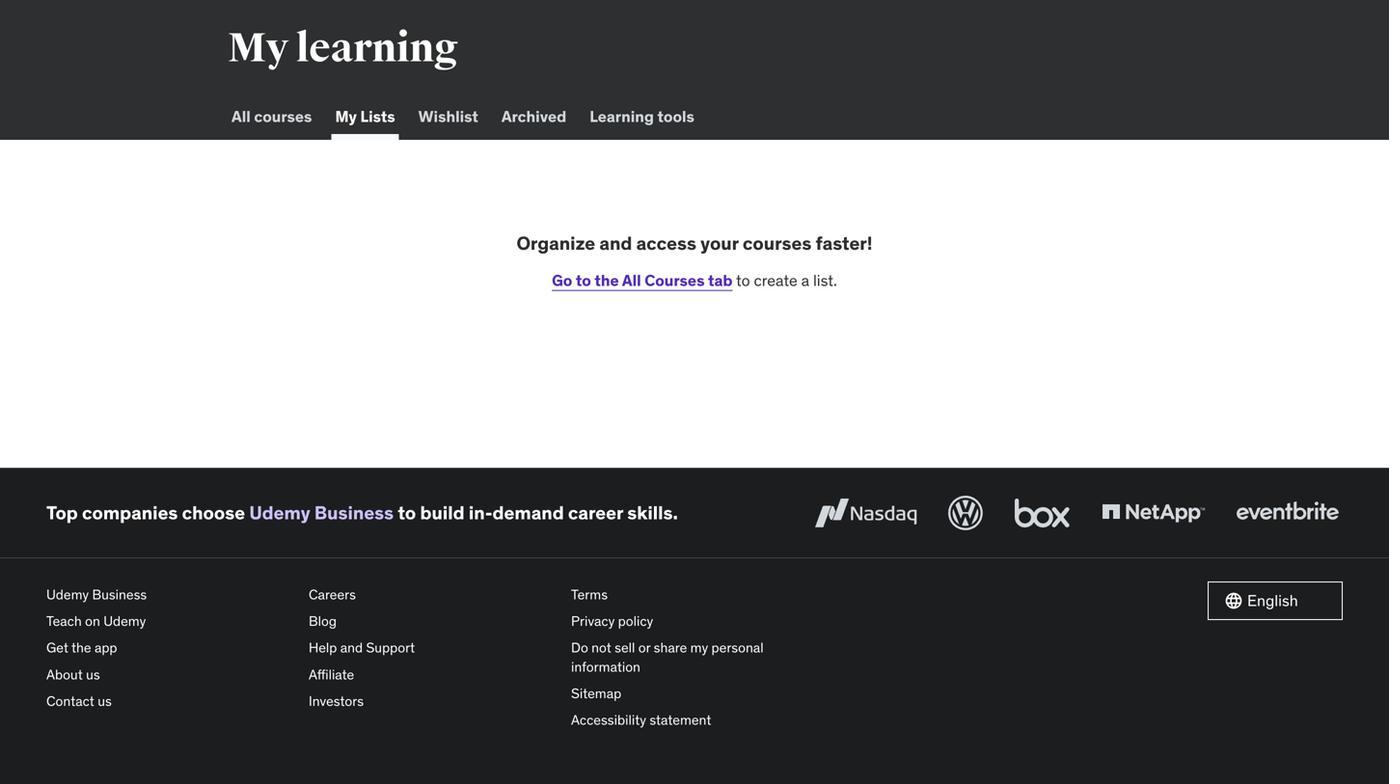 Task type: locate. For each thing, give the bounding box(es) containing it.
udemy business link up get the app link
[[46, 582, 293, 609]]

1 vertical spatial my
[[335, 107, 357, 126]]

1 vertical spatial courses
[[743, 232, 812, 255]]

top
[[46, 501, 78, 525]]

udemy business link
[[249, 501, 394, 525], [46, 582, 293, 609]]

contact
[[46, 693, 94, 710]]

create
[[754, 271, 798, 290]]

udemy business teach on udemy get the app about us contact us
[[46, 586, 147, 710]]

1 vertical spatial all
[[622, 271, 641, 290]]

0 horizontal spatial all
[[232, 107, 251, 126]]

0 vertical spatial the
[[595, 271, 619, 290]]

app
[[95, 640, 117, 657]]

business
[[315, 501, 394, 525], [92, 586, 147, 604]]

us right contact
[[98, 693, 112, 710]]

udemy
[[249, 501, 310, 525], [46, 586, 89, 604], [103, 613, 146, 630]]

and
[[600, 232, 632, 255], [340, 640, 363, 657]]

terms link
[[571, 582, 818, 609]]

and right 'help'
[[340, 640, 363, 657]]

1 vertical spatial and
[[340, 640, 363, 657]]

1 horizontal spatial business
[[315, 501, 394, 525]]

go
[[552, 271, 573, 290]]

archived
[[502, 107, 567, 126]]

access
[[637, 232, 697, 255]]

wishlist
[[419, 107, 478, 126]]

courses
[[254, 107, 312, 126], [743, 232, 812, 255]]

the
[[595, 271, 619, 290], [71, 640, 91, 657]]

0 horizontal spatial business
[[92, 586, 147, 604]]

courses left my lists
[[254, 107, 312, 126]]

do not sell or share my personal information button
[[571, 635, 818, 681]]

all
[[232, 107, 251, 126], [622, 271, 641, 290]]

faster!
[[816, 232, 873, 255]]

1 horizontal spatial all
[[622, 271, 641, 290]]

sell
[[615, 640, 635, 657]]

on
[[85, 613, 100, 630]]

my up 'all courses'
[[228, 23, 289, 73]]

my left lists
[[335, 107, 357, 126]]

the right "get"
[[71, 640, 91, 657]]

udemy business link up careers
[[249, 501, 394, 525]]

careers blog help and support affiliate investors
[[309, 586, 415, 710]]

sitemap link
[[571, 681, 818, 707]]

udemy right choose
[[249, 501, 310, 525]]

1 horizontal spatial and
[[600, 232, 632, 255]]

us right about
[[86, 666, 100, 684]]

the right go
[[595, 271, 619, 290]]

us
[[86, 666, 100, 684], [98, 693, 112, 710]]

all courses link
[[228, 94, 316, 140]]

teach
[[46, 613, 82, 630]]

0 vertical spatial courses
[[254, 107, 312, 126]]

1 vertical spatial business
[[92, 586, 147, 604]]

0 horizontal spatial the
[[71, 640, 91, 657]]

courses up create
[[743, 232, 812, 255]]

1 vertical spatial the
[[71, 640, 91, 657]]

to left build
[[398, 501, 416, 525]]

2 vertical spatial udemy
[[103, 613, 146, 630]]

1 vertical spatial udemy
[[46, 586, 89, 604]]

blog link
[[309, 609, 556, 635]]

investors link
[[309, 688, 556, 715]]

list.
[[813, 271, 838, 290]]

0 horizontal spatial my
[[228, 23, 289, 73]]

teach on udemy link
[[46, 609, 293, 635]]

or
[[639, 640, 651, 657]]

0 horizontal spatial udemy
[[46, 586, 89, 604]]

to right go
[[576, 271, 591, 290]]

affiliate link
[[309, 662, 556, 688]]

1 horizontal spatial courses
[[743, 232, 812, 255]]

to right the tab
[[736, 271, 750, 290]]

policy
[[618, 613, 654, 630]]

terms
[[571, 586, 608, 604]]

udemy right the on
[[103, 613, 146, 630]]

1 horizontal spatial udemy
[[103, 613, 146, 630]]

0 vertical spatial udemy business link
[[249, 501, 394, 525]]

career
[[568, 501, 623, 525]]

my
[[228, 23, 289, 73], [335, 107, 357, 126]]

learning tools link
[[586, 94, 699, 140]]

courses
[[645, 271, 705, 290]]

business up the on
[[92, 586, 147, 604]]

0 horizontal spatial courses
[[254, 107, 312, 126]]

business up careers
[[315, 501, 394, 525]]

share
[[654, 640, 687, 657]]

tools
[[658, 107, 695, 126]]

1 horizontal spatial my
[[335, 107, 357, 126]]

0 vertical spatial udemy
[[249, 501, 310, 525]]

get
[[46, 640, 68, 657]]

personal
[[712, 640, 764, 657]]

0 vertical spatial my
[[228, 23, 289, 73]]

archived link
[[498, 94, 571, 140]]

investors
[[309, 693, 364, 710]]

to
[[576, 271, 591, 290], [736, 271, 750, 290], [398, 501, 416, 525]]

0 horizontal spatial and
[[340, 640, 363, 657]]

organize
[[517, 232, 596, 255]]

my for my lists
[[335, 107, 357, 126]]

udemy up teach
[[46, 586, 89, 604]]

learning
[[296, 23, 458, 73]]

and up go to the all courses tab link on the top of the page
[[600, 232, 632, 255]]



Task type: describe. For each thing, give the bounding box(es) containing it.
box image
[[1010, 492, 1075, 535]]

1 vertical spatial udemy business link
[[46, 582, 293, 609]]

2 horizontal spatial udemy
[[249, 501, 310, 525]]

not
[[592, 640, 612, 657]]

statement
[[650, 712, 712, 729]]

my learning
[[228, 23, 458, 73]]

accessibility
[[571, 712, 647, 729]]

about
[[46, 666, 83, 684]]

top companies choose udemy business to build in-demand career skills.
[[46, 501, 678, 525]]

lists
[[360, 107, 395, 126]]

support
[[366, 640, 415, 657]]

companies
[[82, 501, 178, 525]]

all courses
[[232, 107, 312, 126]]

terms privacy policy do not sell or share my personal information sitemap accessibility statement
[[571, 586, 764, 729]]

tab
[[708, 271, 733, 290]]

1 horizontal spatial the
[[595, 271, 619, 290]]

learning tools
[[590, 107, 695, 126]]

my lists link
[[331, 94, 399, 140]]

your
[[701, 232, 739, 255]]

skills.
[[628, 501, 678, 525]]

accessibility statement link
[[571, 707, 818, 734]]

do
[[571, 640, 588, 657]]

choose
[[182, 501, 245, 525]]

blog
[[309, 613, 337, 630]]

careers
[[309, 586, 356, 604]]

go to the all courses tab link
[[552, 271, 733, 290]]

about us link
[[46, 662, 293, 688]]

affiliate
[[309, 666, 354, 684]]

0 vertical spatial us
[[86, 666, 100, 684]]

1 vertical spatial us
[[98, 693, 112, 710]]

eventbrite image
[[1232, 492, 1343, 535]]

nasdaq image
[[811, 492, 922, 535]]

contact us link
[[46, 688, 293, 715]]

build
[[420, 501, 465, 525]]

demand
[[493, 501, 564, 525]]

careers link
[[309, 582, 556, 609]]

sitemap
[[571, 685, 622, 702]]

privacy
[[571, 613, 615, 630]]

0 vertical spatial business
[[315, 501, 394, 525]]

small image
[[1225, 592, 1244, 611]]

my
[[691, 640, 709, 657]]

the inside udemy business teach on udemy get the app about us contact us
[[71, 640, 91, 657]]

information
[[571, 658, 641, 676]]

english
[[1248, 591, 1299, 611]]

my lists
[[335, 107, 395, 126]]

in-
[[469, 501, 493, 525]]

organize and access your courses faster!
[[517, 232, 873, 255]]

2 horizontal spatial to
[[736, 271, 750, 290]]

volkswagen image
[[945, 492, 987, 535]]

help and support link
[[309, 635, 556, 662]]

1 horizontal spatial to
[[576, 271, 591, 290]]

and inside careers blog help and support affiliate investors
[[340, 640, 363, 657]]

learning
[[590, 107, 654, 126]]

0 horizontal spatial to
[[398, 501, 416, 525]]

privacy policy link
[[571, 609, 818, 635]]

a
[[802, 271, 810, 290]]

netapp image
[[1098, 492, 1209, 535]]

my for my learning
[[228, 23, 289, 73]]

english button
[[1208, 582, 1343, 621]]

wishlist link
[[415, 94, 482, 140]]

0 vertical spatial and
[[600, 232, 632, 255]]

business inside udemy business teach on udemy get the app about us contact us
[[92, 586, 147, 604]]

0 vertical spatial all
[[232, 107, 251, 126]]

help
[[309, 640, 337, 657]]

get the app link
[[46, 635, 293, 662]]

go to the all courses tab to create a list.
[[552, 271, 838, 290]]



Task type: vqa. For each thing, say whether or not it's contained in the screenshot.
My Lists link
yes



